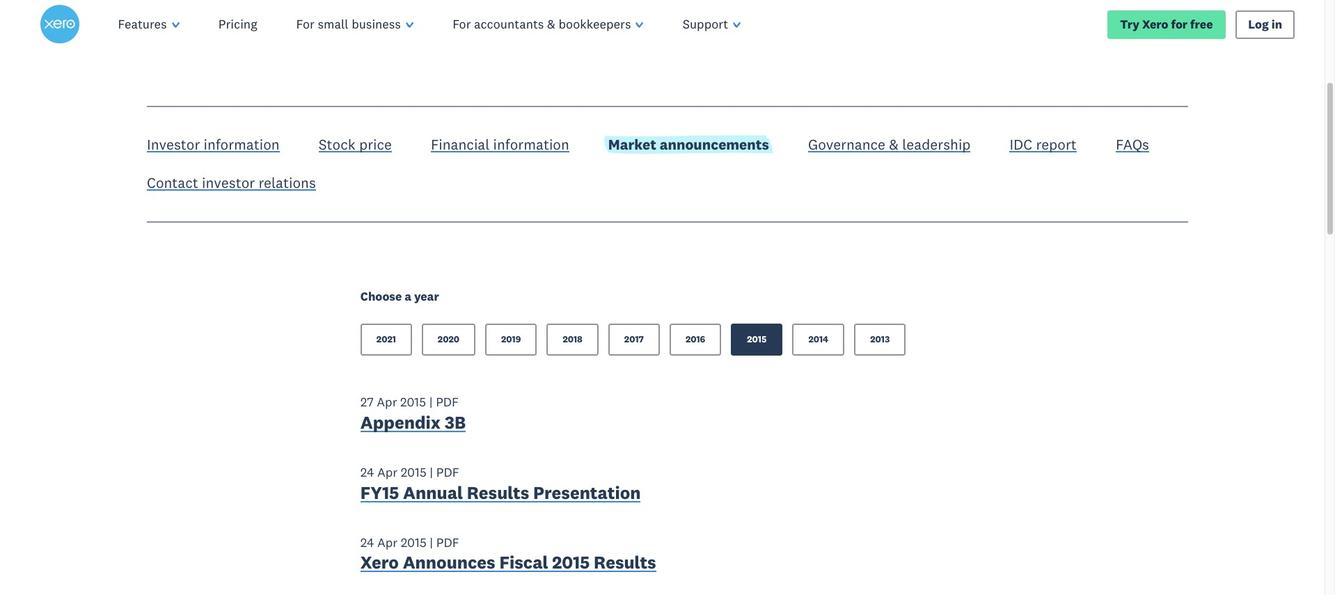 Task type: vqa. For each thing, say whether or not it's contained in the screenshot.
Apr related to Appendix
yes



Task type: locate. For each thing, give the bounding box(es) containing it.
2014 button
[[793, 324, 845, 356]]

xero left the announces
[[361, 552, 399, 574]]

0 vertical spatial apr
[[377, 394, 397, 410]]

pdf for announces
[[436, 535, 459, 551]]

| for announces
[[430, 535, 433, 551]]

& left view
[[547, 16, 556, 32]]

1 information from the left
[[204, 135, 280, 154]]

pdf inside 24 apr 2015 | pdf fy15 annual results presentation
[[436, 464, 459, 480]]

2 horizontal spatial xero
[[1143, 16, 1169, 32]]

year
[[414, 289, 439, 305]]

pdf for 3b
[[436, 394, 459, 410]]

2015 for annual
[[401, 464, 427, 480]]

pdf inside the 24 apr 2015 | pdf xero announces fiscal 2015 results
[[436, 535, 459, 551]]

0 horizontal spatial xero
[[361, 552, 399, 574]]

business
[[352, 16, 401, 32]]

0 horizontal spatial contact
[[147, 173, 198, 192]]

1 vertical spatial contact
[[147, 173, 198, 192]]

apr right 27
[[377, 394, 397, 410]]

xero inside the 24 apr 2015 | pdf xero announces fiscal 2015 results
[[361, 552, 399, 574]]

2017
[[625, 334, 644, 346]]

0 vertical spatial contact
[[725, 5, 770, 20]]

2 for from the left
[[453, 16, 471, 32]]

2013
[[871, 334, 890, 346]]

2015 inside 24 apr 2015 | pdf fy15 annual results presentation
[[401, 464, 427, 480]]

results inside the 24 apr 2015 | pdf xero announces fiscal 2015 results
[[594, 552, 656, 574]]

for left small
[[296, 16, 315, 32]]

24 inside 24 apr 2015 | pdf fy15 annual results presentation
[[361, 464, 374, 480]]

24 inside the 24 apr 2015 | pdf xero announces fiscal 2015 results
[[361, 535, 374, 551]]

| up annual
[[430, 464, 433, 480]]

information
[[204, 135, 280, 154], [493, 135, 570, 154]]

24 for xero
[[361, 535, 374, 551]]

apr for xero
[[377, 535, 398, 551]]

24 down fy15
[[361, 535, 374, 551]]

support button
[[663, 0, 761, 49]]

2015 up appendix 3b link
[[400, 394, 426, 410]]

1 24 from the top
[[361, 464, 374, 480]]

24 apr 2015 | pdf fy15 annual results presentation
[[361, 464, 641, 504]]

relations
[[259, 173, 316, 192]]

24 up fy15
[[361, 464, 374, 480]]

contact investor relations
[[147, 173, 316, 192]]

2018
[[563, 334, 583, 346]]

1 vertical spatial pdf
[[436, 464, 459, 480]]

apr for fy15
[[377, 464, 398, 480]]

2014
[[809, 334, 829, 346]]

0 horizontal spatial &
[[547, 16, 556, 32]]

2 vertical spatial |
[[430, 535, 433, 551]]

2018 button
[[547, 324, 599, 356]]

contact for contact us
[[725, 5, 770, 20]]

1 horizontal spatial results
[[594, 552, 656, 574]]

0 vertical spatial |
[[429, 394, 433, 410]]

annual
[[403, 482, 463, 504]]

2 information from the left
[[493, 135, 570, 154]]

investor information
[[147, 135, 280, 154]]

0 vertical spatial 24
[[361, 464, 374, 480]]

try xero for free
[[1121, 16, 1214, 32]]

xero homepage image
[[40, 5, 79, 44]]

2 apr from the top
[[377, 464, 398, 480]]

2015 up the announces
[[401, 535, 427, 551]]

1 horizontal spatial information
[[493, 135, 570, 154]]

pdf up 3b
[[436, 394, 459, 410]]

contact left "us"
[[725, 5, 770, 20]]

3 pdf from the top
[[436, 535, 459, 551]]

0 horizontal spatial for
[[296, 16, 315, 32]]

2 pdf from the top
[[436, 464, 459, 480]]

xero announces fiscal 2015 results link
[[361, 552, 656, 577]]

2015 up annual
[[401, 464, 427, 480]]

27
[[361, 394, 374, 410]]

contact down 'investor'
[[147, 173, 198, 192]]

2 24 from the top
[[361, 535, 374, 551]]

try
[[1121, 16, 1140, 32]]

1 pdf from the top
[[436, 394, 459, 410]]

1 horizontal spatial contact
[[725, 5, 770, 20]]

| inside the 24 apr 2015 | pdf xero announces fiscal 2015 results
[[430, 535, 433, 551]]

| inside 27 apr 2015 | pdf appendix 3b
[[429, 394, 433, 410]]

fiscal
[[500, 552, 548, 574]]

| for annual
[[430, 464, 433, 480]]

0 horizontal spatial results
[[467, 482, 529, 504]]

0 vertical spatial &
[[547, 16, 556, 32]]

view xero on the asx link
[[549, 0, 696, 28]]

apr for appendix
[[377, 394, 397, 410]]

announces
[[403, 552, 496, 574]]

for inside dropdown button
[[296, 16, 315, 32]]

& left leadership
[[889, 135, 899, 154]]

governance & leadership link
[[808, 135, 971, 157]]

for left accountants
[[453, 16, 471, 32]]

1 vertical spatial &
[[889, 135, 899, 154]]

investor
[[202, 173, 255, 192]]

0 vertical spatial results
[[467, 482, 529, 504]]

choose a year
[[361, 289, 439, 305]]

2013 button
[[855, 324, 906, 356]]

financial information link
[[431, 135, 570, 157]]

us
[[773, 5, 786, 20]]

| up the announces
[[430, 535, 433, 551]]

results
[[467, 482, 529, 504], [594, 552, 656, 574]]

investor
[[147, 135, 200, 154]]

2021 button
[[361, 324, 412, 356]]

xero left for
[[1143, 16, 1169, 32]]

| up appendix 3b link
[[429, 394, 433, 410]]

for for for small business
[[296, 16, 315, 32]]

1 horizontal spatial xero
[[592, 5, 618, 20]]

information for investor information
[[204, 135, 280, 154]]

1 apr from the top
[[377, 394, 397, 410]]

appendix
[[361, 412, 441, 434]]

24
[[361, 464, 374, 480], [361, 535, 374, 551]]

2015
[[747, 334, 767, 346], [400, 394, 426, 410], [401, 464, 427, 480], [401, 535, 427, 551], [552, 552, 590, 574]]

xero for view
[[592, 5, 618, 20]]

market announcements
[[609, 135, 769, 154]]

pdf up annual
[[436, 464, 459, 480]]

| for 3b
[[429, 394, 433, 410]]

xero
[[592, 5, 618, 20], [1143, 16, 1169, 32], [361, 552, 399, 574]]

& inside dropdown button
[[547, 16, 556, 32]]

| inside 24 apr 2015 | pdf fy15 annual results presentation
[[430, 464, 433, 480]]

pdf inside 27 apr 2015 | pdf appendix 3b
[[436, 394, 459, 410]]

idc
[[1010, 135, 1033, 154]]

price
[[359, 135, 392, 154]]

apr inside the 24 apr 2015 | pdf xero announces fiscal 2015 results
[[377, 535, 398, 551]]

features
[[118, 16, 167, 32]]

for
[[296, 16, 315, 32], [453, 16, 471, 32]]

fy15
[[361, 482, 399, 504]]

results inside 24 apr 2015 | pdf fy15 annual results presentation
[[467, 482, 529, 504]]

2 vertical spatial apr
[[377, 535, 398, 551]]

for inside dropdown button
[[453, 16, 471, 32]]

apr down fy15
[[377, 535, 398, 551]]

1 vertical spatial results
[[594, 552, 656, 574]]

2 vertical spatial pdf
[[436, 535, 459, 551]]

apr up fy15
[[377, 464, 398, 480]]

xero for try
[[1143, 16, 1169, 32]]

0 vertical spatial pdf
[[436, 394, 459, 410]]

1 horizontal spatial &
[[889, 135, 899, 154]]

0 horizontal spatial information
[[204, 135, 280, 154]]

pdf
[[436, 394, 459, 410], [436, 464, 459, 480], [436, 535, 459, 551]]

pdf up the announces
[[436, 535, 459, 551]]

choose
[[361, 289, 402, 305]]

report
[[1037, 135, 1077, 154]]

1 vertical spatial apr
[[377, 464, 398, 480]]

apr
[[377, 394, 397, 410], [377, 464, 398, 480], [377, 535, 398, 551]]

contact
[[725, 5, 770, 20], [147, 173, 198, 192]]

1 vertical spatial 24
[[361, 535, 374, 551]]

bookkeepers
[[559, 16, 631, 32]]

2015 right 2016
[[747, 334, 767, 346]]

|
[[429, 394, 433, 410], [430, 464, 433, 480], [430, 535, 433, 551]]

3 apr from the top
[[377, 535, 398, 551]]

information for financial information
[[493, 135, 570, 154]]

free
[[1191, 16, 1214, 32]]

&
[[547, 16, 556, 32], [889, 135, 899, 154]]

1 vertical spatial |
[[430, 464, 433, 480]]

1 horizontal spatial for
[[453, 16, 471, 32]]

xero left on
[[592, 5, 618, 20]]

1 for from the left
[[296, 16, 315, 32]]

apr inside 27 apr 2015 | pdf appendix 3b
[[377, 394, 397, 410]]

2015 inside 27 apr 2015 | pdf appendix 3b
[[400, 394, 426, 410]]

support
[[683, 16, 729, 32]]

investor information link
[[147, 135, 280, 157]]

apr inside 24 apr 2015 | pdf fy15 annual results presentation
[[377, 464, 398, 480]]

contact for contact investor relations
[[147, 173, 198, 192]]



Task type: describe. For each thing, give the bounding box(es) containing it.
try xero for free link
[[1108, 10, 1226, 39]]

2019 button
[[485, 324, 537, 356]]

idc report
[[1010, 135, 1077, 154]]

2015 button
[[731, 324, 783, 356]]

2021
[[377, 334, 396, 346]]

in
[[1272, 16, 1283, 32]]

stock price link
[[319, 135, 392, 157]]

on
[[621, 5, 635, 20]]

view xero on the asx
[[562, 5, 683, 20]]

stock price
[[319, 135, 392, 154]]

the
[[638, 5, 657, 20]]

faqs
[[1116, 135, 1150, 154]]

governance & leadership
[[808, 135, 971, 154]]

governance
[[808, 135, 886, 154]]

log in
[[1249, 16, 1283, 32]]

24 for fy15
[[361, 464, 374, 480]]

contact us link
[[725, 5, 786, 24]]

contact investor relations link
[[147, 173, 316, 195]]

pricing link
[[199, 0, 277, 49]]

for small business button
[[277, 0, 433, 49]]

for accountants & bookkeepers
[[453, 16, 631, 32]]

2015 right fiscal at the bottom left of the page
[[552, 552, 590, 574]]

2016 button
[[670, 324, 722, 356]]

2016
[[686, 334, 706, 346]]

contact us
[[725, 5, 786, 20]]

appendix 3b link
[[361, 412, 466, 437]]

for accountants & bookkeepers button
[[433, 0, 663, 49]]

market
[[609, 135, 657, 154]]

announcements
[[660, 135, 769, 154]]

2017 button
[[609, 324, 660, 356]]

2015 for announces
[[401, 535, 427, 551]]

financial information
[[431, 135, 570, 154]]

asx
[[660, 5, 683, 20]]

accountants
[[474, 16, 544, 32]]

3b
[[445, 412, 466, 434]]

27 apr 2015 | pdf appendix 3b
[[361, 394, 466, 434]]

for for for accountants & bookkeepers
[[453, 16, 471, 32]]

24 apr 2015 | pdf xero announces fiscal 2015 results
[[361, 535, 656, 574]]

pdf for annual
[[436, 464, 459, 480]]

idc report link
[[1010, 135, 1077, 157]]

pricing
[[219, 16, 257, 32]]

a
[[405, 289, 412, 305]]

log in link
[[1236, 10, 1296, 39]]

faqs link
[[1116, 135, 1150, 157]]

market announcements link
[[604, 135, 774, 154]]

for small business
[[296, 16, 401, 32]]

financial
[[431, 135, 490, 154]]

stock
[[319, 135, 356, 154]]

fy15 annual results presentation link
[[361, 482, 641, 507]]

leadership
[[903, 135, 971, 154]]

2020 button
[[422, 324, 476, 356]]

2015 for 3b
[[400, 394, 426, 410]]

for
[[1172, 16, 1188, 32]]

2015 inside button
[[747, 334, 767, 346]]

2019
[[501, 334, 521, 346]]

small
[[318, 16, 349, 32]]

log
[[1249, 16, 1269, 32]]

features button
[[99, 0, 199, 49]]

2020
[[438, 334, 460, 346]]

presentation
[[533, 482, 641, 504]]

view
[[562, 5, 590, 20]]



